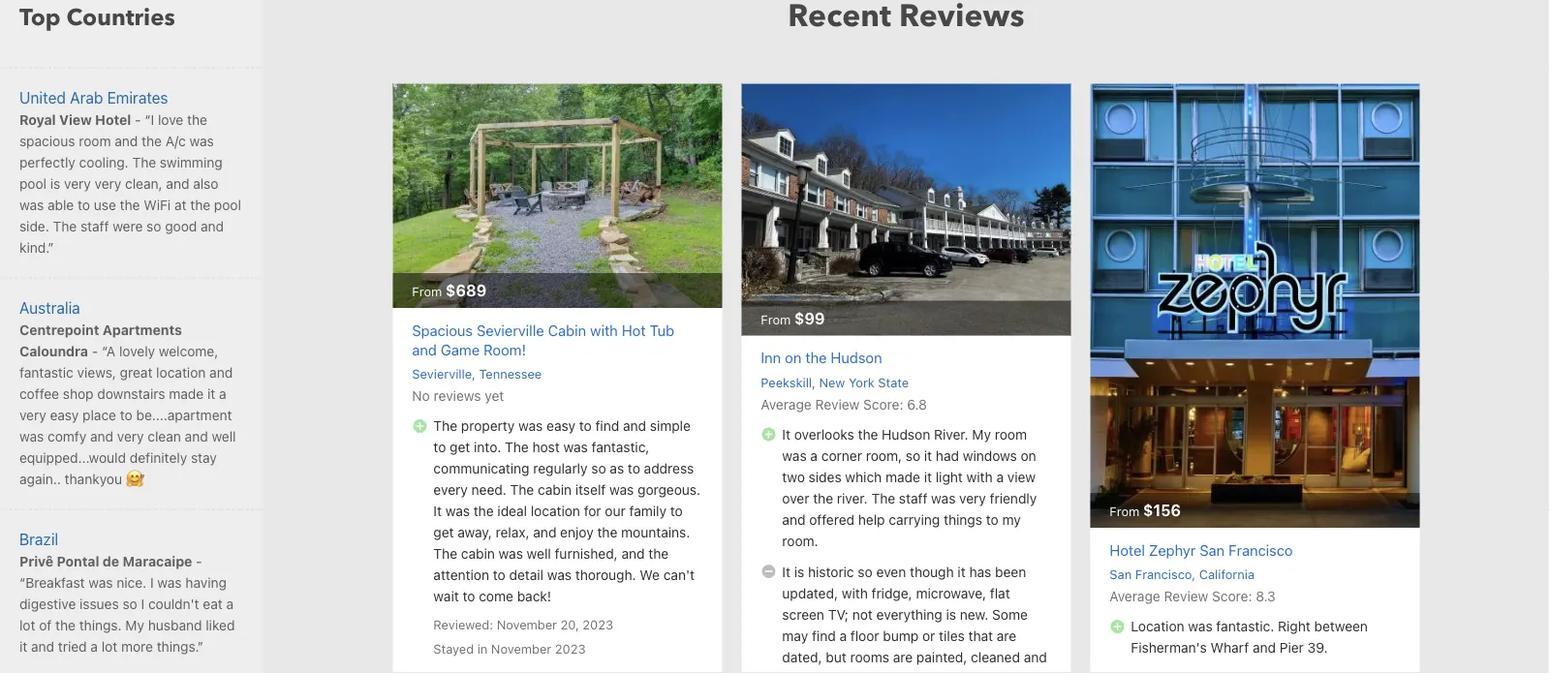 Task type: locate. For each thing, give the bounding box(es) containing it.
0 vertical spatial made
[[169, 386, 204, 402]]

countries
[[66, 2, 175, 34]]

1 horizontal spatial is
[[795, 564, 805, 580]]

definitely
[[130, 450, 187, 466]]

and up 'cooling.'
[[115, 133, 138, 149]]

0 vertical spatial find
[[596, 418, 620, 434]]

downstairs
[[97, 386, 165, 402]]

from inside from $156
[[1110, 505, 1140, 519]]

was left comfy
[[19, 428, 44, 444]]

it inside "the property was easy to find and simple to get into. the host was fantastic, communicating regularly so as to address every need. the cabin itself was gorgeous. it was the ideal location for our family to get away, relax, and enjoy the mountains. the cabin was well furnished, and the attention to detail was thorough. we can't wait to come back!"
[[434, 503, 442, 519]]

review up location
[[1165, 589, 1209, 605]]

find up but
[[812, 628, 836, 644]]

it left has
[[958, 564, 966, 580]]

0 vertical spatial -
[[135, 111, 141, 127]]

cabin down away,
[[461, 546, 495, 562]]

1 vertical spatial cabin
[[461, 546, 495, 562]]

australia link
[[0, 278, 263, 509]]

digestive
[[19, 596, 76, 612]]

location down welcome,
[[156, 364, 206, 380]]

average inside hotel zephyr san francisco san francisco , california average review score: 8.3
[[1110, 589, 1161, 605]]

to left use
[[78, 197, 90, 213]]

tried
[[58, 639, 87, 655]]

0 horizontal spatial well
[[212, 428, 236, 444]]

made up be....apartment
[[169, 386, 204, 402]]

0 vertical spatial it
[[783, 426, 791, 442]]

the up help at right
[[872, 490, 896, 506]]

so inside the - "breakfast was nice. i was having digestive issues so i couldn't eat a lot of the things. my husband liked it and tried a lot more things."
[[123, 596, 137, 612]]

average down the san francisco link
[[1110, 589, 1161, 605]]

🤗"
[[126, 471, 145, 487]]

1 vertical spatial staff
[[899, 490, 928, 506]]

eat
[[203, 596, 223, 612]]

was up side.
[[19, 197, 44, 213]]

lot down things. on the bottom left
[[102, 639, 117, 655]]

well inside "the property was easy to find and simple to get into. the host was fantastic, communicating regularly so as to address every need. the cabin itself was gorgeous. it was the ideal location for our family to get away, relax, and enjoy the mountains. the cabin was well furnished, and the attention to detail was thorough. we can't wait to come back!"
[[527, 546, 551, 562]]

november down reviewed: november 20, 2023
[[491, 642, 552, 657]]

find inside it is historic so even though it has been updated, with fridge, microwave, flat screen tv; not everything is new. some may find a floor bump or tiles that are dated, but rooms are painted, cleaned and welcoming.
[[812, 628, 836, 644]]

so right room,
[[906, 448, 921, 464]]

1 vertical spatial hudson
[[882, 426, 931, 442]]

enjoy
[[560, 525, 594, 541]]

to inside - "a lovely welcome, fantastic views, great location and coffee shop downstairs made it a very easy place to be....apartment was comfy and very clean and well equipped...would definitely stay again.. thankyou 🤗"
[[120, 407, 133, 423]]

offered
[[810, 512, 855, 528]]

from left $99
[[761, 312, 791, 327]]

2 vertical spatial it
[[783, 564, 791, 580]]

0 vertical spatial lot
[[19, 617, 35, 633]]

i down nice.
[[141, 596, 145, 612]]

to inside - "i love the spacious room and the a/c was perfectly cooling. the swimming pool is very very clean, and also was able to use the wifi at the pool side. the staff were so good and kind."
[[78, 197, 90, 213]]

2 vertical spatial -
[[196, 553, 202, 569]]

review
[[816, 396, 860, 412], [1165, 589, 1209, 605]]

"a
[[102, 343, 116, 359]]

hudson up york
[[831, 349, 883, 366]]

0 horizontal spatial find
[[596, 418, 620, 434]]

get left the into.
[[450, 439, 470, 455]]

0 vertical spatial average
[[761, 396, 812, 412]]

1 horizontal spatial room
[[995, 426, 1027, 442]]

0 horizontal spatial pool
[[19, 175, 47, 191]]

a left floor
[[840, 628, 847, 644]]

are down some
[[997, 628, 1017, 644]]

francisco down zephyr
[[1136, 568, 1193, 582]]

pool down perfectly
[[19, 175, 47, 191]]

0 horizontal spatial san
[[1110, 568, 1132, 582]]

2023 for stayed in november 2023
[[555, 642, 586, 657]]

privê pontal de maracaipe
[[19, 553, 192, 569]]

easy inside - "a lovely welcome, fantastic views, great location and coffee shop downstairs made it a very easy place to be....apartment was comfy and very clean and well equipped...would definitely stay again.. thankyou 🤗"
[[50, 407, 79, 423]]

1 vertical spatial made
[[886, 469, 921, 485]]

1 vertical spatial from
[[761, 312, 791, 327]]

game
[[441, 341, 480, 358]]

well inside - "a lovely welcome, fantastic views, great location and coffee shop downstairs made it a very easy place to be....apartment was comfy and very clean and well equipped...would definitely stay again.. thankyou 🤗"
[[212, 428, 236, 444]]

and down welcome,
[[209, 364, 233, 380]]

0 horizontal spatial with
[[590, 322, 618, 339]]

0 horizontal spatial hotel
[[95, 111, 131, 127]]

0 horizontal spatial on
[[785, 349, 802, 366]]

1 horizontal spatial review
[[1165, 589, 1209, 605]]

it inside "it overlooks the hudson river. my room was a corner room, so it had windows on two sides which made it light with a view over the river. the staff was very friendly and offered help carrying things to my room."
[[783, 426, 791, 442]]

was down relax,
[[499, 546, 523, 562]]

1 vertical spatial pool
[[214, 197, 241, 213]]

hudson inside "it overlooks the hudson river. my room was a corner room, so it had windows on two sides which made it light with a view over the river. the staff was very friendly and offered help carrying things to my room."
[[882, 426, 931, 442]]

and down of
[[31, 639, 54, 655]]

it down the every
[[434, 503, 442, 519]]

very up things
[[960, 490, 987, 506]]

room inside "it overlooks the hudson river. my room was a corner room, so it had windows on two sides which made it light with a view over the river. the staff was very friendly and offered help carrying things to my room."
[[995, 426, 1027, 442]]

top
[[19, 2, 61, 34]]

to right as
[[628, 461, 641, 477]]

from left $156
[[1110, 505, 1140, 519]]

location up enjoy
[[531, 503, 581, 519]]

the up the attention
[[434, 546, 458, 562]]

it for it is historic so even though it has been updated, with fridge, microwave, flat screen tv; not everything is new. some may find a floor bump or tiles that are dated, but rooms are painted, cleaned and welcoming.
[[783, 564, 791, 580]]

it inside - "a lovely welcome, fantastic views, great location and coffee shop downstairs made it a very easy place to be....apartment was comfy and very clean and well equipped...would definitely stay again.. thankyou 🤗"
[[207, 386, 215, 402]]

1 vertical spatial on
[[1021, 448, 1037, 464]]

staff down use
[[80, 218, 109, 234]]

2 horizontal spatial -
[[196, 553, 202, 569]]

1 vertical spatial location
[[531, 503, 581, 519]]

- inside - "a lovely welcome, fantastic views, great location and coffee shop downstairs made it a very easy place to be....apartment was comfy and very clean and well equipped...would definitely stay again.. thankyou 🤗"
[[92, 343, 98, 359]]

made down room,
[[886, 469, 921, 485]]

1 vertical spatial average
[[1110, 589, 1161, 605]]

a inside it is historic so even though it has been updated, with fridge, microwave, flat screen tv; not everything is new. some may find a floor bump or tiles that are dated, but rooms are painted, cleaned and welcoming.
[[840, 628, 847, 644]]

my up windows
[[973, 426, 992, 442]]

- for australia
[[92, 343, 98, 359]]

1 horizontal spatial ,
[[812, 375, 816, 390]]

on right inn
[[785, 349, 802, 366]]

california
[[1200, 568, 1255, 582]]

updated,
[[783, 585, 838, 601]]

0 horizontal spatial ,
[[472, 367, 476, 381]]

away,
[[458, 525, 492, 541]]

the right of
[[55, 617, 76, 633]]

0 horizontal spatial average
[[761, 396, 812, 412]]

and up we
[[622, 546, 645, 562]]

san up location
[[1110, 568, 1132, 582]]

a up be....apartment
[[219, 386, 226, 402]]

was up regularly
[[564, 439, 588, 455]]

november
[[497, 617, 557, 632], [491, 642, 552, 657]]

0 vertical spatial november
[[497, 617, 557, 632]]

comfy
[[48, 428, 86, 444]]

husband
[[148, 617, 202, 633]]

1 horizontal spatial with
[[842, 585, 868, 601]]

review inside inn on the hudson peekskill , new york state average review score: 6.8
[[816, 396, 860, 412]]

- "i love the spacious room and the a/c was perfectly cooling. the swimming pool is very very clean, and also was able to use the wifi at the pool side. the staff were so good and kind."
[[19, 111, 241, 255]]

it for it overlooks the hudson river. my room was a corner room, so it had windows on two sides which made it light with a view over the river. the staff was very friendly and offered help carrying things to my room.
[[783, 426, 791, 442]]

hudson inside inn on the hudson peekskill , new york state average review score: 6.8
[[831, 349, 883, 366]]

average
[[761, 396, 812, 412], [1110, 589, 1161, 605]]

and down over
[[783, 512, 806, 528]]

with left 'hot'
[[590, 322, 618, 339]]

on up view
[[1021, 448, 1037, 464]]

0 vertical spatial is
[[50, 175, 60, 191]]

wharf
[[1211, 640, 1250, 656]]

1 horizontal spatial i
[[150, 575, 154, 591]]

so inside "it overlooks the hudson river. my room was a corner room, so it had windows on two sides which made it light with a view over the river. the staff was very friendly and offered help carrying things to my room."
[[906, 448, 921, 464]]

staff
[[80, 218, 109, 234], [899, 490, 928, 506]]

0 horizontal spatial location
[[156, 364, 206, 380]]

0 horizontal spatial easy
[[50, 407, 79, 423]]

0 horizontal spatial sevierville
[[412, 367, 472, 381]]

, left new
[[812, 375, 816, 390]]

hudson up room,
[[882, 426, 931, 442]]

to down the attention
[[463, 589, 475, 605]]

back!
[[517, 589, 552, 605]]

is inside - "i love the spacious room and the a/c was perfectly cooling. the swimming pool is very very clean, and also was able to use the wifi at the pool side. the staff were so good and kind."
[[50, 175, 60, 191]]

1 vertical spatial score:
[[1213, 589, 1253, 605]]

from inside from $99
[[761, 312, 791, 327]]

1 vertical spatial i
[[141, 596, 145, 612]]

2023 down 20,
[[555, 642, 586, 657]]

fisherman's
[[1132, 640, 1208, 656]]

room inside - "i love the spacious room and the a/c was perfectly cooling. the swimming pool is very very clean, and also was able to use the wifi at the pool side. the staff were so good and kind."
[[79, 133, 111, 149]]

a down overlooks on the bottom right
[[811, 448, 818, 464]]

staff up carrying
[[899, 490, 928, 506]]

0 horizontal spatial room
[[79, 133, 111, 149]]

very down the coffee
[[19, 407, 46, 423]]

the up ideal
[[510, 482, 534, 498]]

to up the every
[[434, 439, 446, 455]]

it up updated,
[[783, 564, 791, 580]]

0 horizontal spatial i
[[141, 596, 145, 612]]

1 horizontal spatial average
[[1110, 589, 1161, 605]]

0 vertical spatial with
[[590, 322, 618, 339]]

location inside - "a lovely welcome, fantastic views, great location and coffee shop downstairs made it a very easy place to be....apartment was comfy and very clean and well equipped...would definitely stay again.. thankyou 🤗"
[[156, 364, 206, 380]]

room up 'cooling.'
[[79, 133, 111, 149]]

sides
[[809, 469, 842, 485]]

1 horizontal spatial my
[[973, 426, 992, 442]]

2 horizontal spatial is
[[947, 607, 957, 623]]

in
[[478, 642, 488, 657]]

is
[[50, 175, 60, 191], [795, 564, 805, 580], [947, 607, 957, 623]]

yet
[[485, 388, 504, 404]]

1 horizontal spatial hotel
[[1110, 542, 1146, 559]]

1 vertical spatial room
[[995, 426, 1027, 442]]

1 vertical spatial hotel
[[1110, 542, 1146, 559]]

from
[[412, 284, 442, 299], [761, 312, 791, 327], [1110, 505, 1140, 519]]

0 vertical spatial well
[[212, 428, 236, 444]]

privê
[[19, 553, 53, 569]]

good
[[165, 218, 197, 234]]

0 vertical spatial location
[[156, 364, 206, 380]]

things
[[944, 512, 983, 528]]

and inside the - "breakfast was nice. i was having digestive issues so i couldn't eat a lot of the things. my husband liked it and tried a lot more things."
[[31, 639, 54, 655]]

it left overlooks on the bottom right
[[783, 426, 791, 442]]

0 vertical spatial on
[[785, 349, 802, 366]]

0 vertical spatial staff
[[80, 218, 109, 234]]

it left the light
[[924, 469, 932, 485]]

we
[[640, 567, 660, 583]]

top countries
[[19, 2, 175, 34]]

river.
[[837, 490, 868, 506]]

0 horizontal spatial francisco
[[1136, 568, 1193, 582]]

cabin down regularly
[[538, 482, 572, 498]]

0 horizontal spatial lot
[[19, 617, 35, 633]]

0 vertical spatial room
[[79, 133, 111, 149]]

0 vertical spatial hudson
[[831, 349, 883, 366]]

it up be....apartment
[[207, 386, 215, 402]]

2 vertical spatial from
[[1110, 505, 1140, 519]]

1 horizontal spatial well
[[527, 546, 551, 562]]

, inside inn on the hudson peekskill , new york state average review score: 6.8
[[812, 375, 816, 390]]

sevierville link
[[412, 367, 472, 381]]

0 horizontal spatial from
[[412, 284, 442, 299]]

fantastic
[[19, 364, 74, 380]]

get left away,
[[434, 525, 454, 541]]

itself
[[576, 482, 606, 498]]

floor
[[851, 628, 880, 644]]

the down our
[[598, 525, 618, 541]]

score:
[[864, 396, 904, 412], [1213, 589, 1253, 605]]

so down wifi
[[146, 218, 161, 234]]

0 horizontal spatial score:
[[864, 396, 904, 412]]

it
[[783, 426, 791, 442], [434, 503, 442, 519], [783, 564, 791, 580]]

lovely
[[119, 343, 155, 359]]

light
[[936, 469, 963, 485]]

0 horizontal spatial my
[[125, 617, 144, 633]]

things."
[[157, 639, 204, 655]]

from for $99
[[761, 312, 791, 327]]

1 vertical spatial well
[[527, 546, 551, 562]]

average down peekskill
[[761, 396, 812, 412]]

find up fantastic,
[[596, 418, 620, 434]]

arab
[[70, 88, 103, 107]]

caloundra
[[19, 343, 88, 359]]

, inside hotel zephyr san francisco san francisco , california average review score: 8.3
[[1193, 568, 1196, 582]]

- up having
[[196, 553, 202, 569]]

sevierville up room!
[[477, 322, 544, 339]]

had
[[936, 448, 960, 464]]

2 vertical spatial with
[[842, 585, 868, 601]]

tiles
[[939, 628, 965, 644]]

fantastic.
[[1217, 619, 1275, 635]]

de
[[103, 553, 119, 569]]

"breakfast
[[19, 575, 85, 591]]

and inside location was fantastic.  right between fisherman's wharf and pier 39.
[[1253, 640, 1277, 656]]

every
[[434, 482, 468, 498]]

so down nice.
[[123, 596, 137, 612]]

0 vertical spatial score:
[[864, 396, 904, 412]]

0 vertical spatial review
[[816, 396, 860, 412]]

things.
[[79, 617, 122, 633]]

$99
[[795, 309, 825, 327]]

from inside from $689
[[412, 284, 442, 299]]

of
[[39, 617, 52, 633]]

hotel zephyr san francisco san francisco , california average review score: 8.3
[[1110, 542, 1294, 605]]

the up "clean,"
[[132, 154, 156, 170]]

tennessee
[[479, 367, 542, 381]]

0 horizontal spatial are
[[893, 649, 913, 665]]

1 horizontal spatial -
[[135, 111, 141, 127]]

was up host
[[519, 418, 543, 434]]

and up stay
[[185, 428, 208, 444]]

1 vertical spatial review
[[1165, 589, 1209, 605]]

it left had
[[925, 448, 933, 464]]

a left view
[[997, 469, 1004, 485]]

shop
[[63, 386, 94, 402]]

wait
[[434, 589, 459, 605]]

1 vertical spatial francisco
[[1136, 568, 1193, 582]]

1 vertical spatial lot
[[102, 639, 117, 655]]

staff inside - "i love the spacious room and the a/c was perfectly cooling. the swimming pool is very very clean, and also was able to use the wifi at the pool side. the staff were so good and kind."
[[80, 218, 109, 234]]

average inside inn on the hudson peekskill , new york state average review score: 6.8
[[761, 396, 812, 412]]

it inside it is historic so even though it has been updated, with fridge, microwave, flat screen tv; not everything is new. some may find a floor bump or tiles that are dated, but rooms are painted, cleaned and welcoming.
[[783, 564, 791, 580]]

0 vertical spatial my
[[973, 426, 992, 442]]

and right good
[[201, 218, 224, 234]]

1 vertical spatial 2023
[[555, 642, 586, 657]]

1 horizontal spatial are
[[997, 628, 1017, 644]]

0 vertical spatial cabin
[[538, 482, 572, 498]]

1 vertical spatial it
[[434, 503, 442, 519]]

san francisco link
[[1110, 568, 1193, 582]]

review down new
[[816, 396, 860, 412]]

made inside "it overlooks the hudson river. my room was a corner room, so it had windows on two sides which made it light with a view over the river. the staff was very friendly and offered help carrying things to my room."
[[886, 469, 921, 485]]

wifi
[[144, 197, 171, 213]]

1 vertical spatial -
[[92, 343, 98, 359]]

, up reviews
[[472, 367, 476, 381]]

hotel inside hotel zephyr san francisco san francisco , california average review score: 8.3
[[1110, 542, 1146, 559]]

0 vertical spatial san
[[1200, 542, 1225, 559]]

review inside hotel zephyr san francisco san francisco , california average review score: 8.3
[[1165, 589, 1209, 605]]

score: down california
[[1213, 589, 1253, 605]]

- for brazil
[[196, 553, 202, 569]]

- inside the - "breakfast was nice. i was having digestive issues so i couldn't eat a lot of the things. my husband liked it and tried a lot more things."
[[196, 553, 202, 569]]

well up stay
[[212, 428, 236, 444]]

inn on the hudson peekskill , new york state average review score: 6.8
[[761, 349, 927, 412]]

0 horizontal spatial is
[[50, 175, 60, 191]]

reviews
[[434, 388, 481, 404]]

1 horizontal spatial find
[[812, 628, 836, 644]]

from left $689
[[412, 284, 442, 299]]

my inside "it overlooks the hudson river. my room was a corner room, so it had windows on two sides which made it light with a view over the river. the staff was very friendly and offered help carrying things to my room."
[[973, 426, 992, 442]]

i right nice.
[[150, 575, 154, 591]]

the down need. on the bottom left of page
[[474, 503, 494, 519]]

- inside - "i love the spacious room and the a/c was perfectly cooling. the swimming pool is very very clean, and also was able to use the wifi at the pool side. the staff were so good and kind."
[[135, 111, 141, 127]]

the right the into.
[[505, 439, 529, 455]]

easy up comfy
[[50, 407, 79, 423]]

and down spacious
[[412, 341, 437, 358]]

the right at
[[190, 197, 210, 213]]

0 vertical spatial 2023
[[583, 617, 614, 632]]

2 horizontal spatial ,
[[1193, 568, 1196, 582]]

was down the light
[[932, 490, 956, 506]]

1 vertical spatial find
[[812, 628, 836, 644]]

-
[[135, 111, 141, 127], [92, 343, 98, 359], [196, 553, 202, 569]]

1 vertical spatial sevierville
[[412, 367, 472, 381]]

1 horizontal spatial easy
[[547, 418, 576, 434]]

lot
[[19, 617, 35, 633], [102, 639, 117, 655]]

0 horizontal spatial staff
[[80, 218, 109, 234]]



Task type: describe. For each thing, give the bounding box(es) containing it.
rooms
[[851, 649, 890, 665]]

location was fantastic.  right between fisherman's wharf and pier 39.
[[1132, 619, 1369, 656]]

so inside - "i love the spacious room and the a/c was perfectly cooling. the swimming pool is very very clean, and also was able to use the wifi at the pool side. the staff were so good and kind."
[[146, 218, 161, 234]]

thankyou
[[65, 471, 122, 487]]

historic
[[808, 564, 855, 580]]

very left the clean
[[117, 428, 144, 444]]

new
[[819, 375, 846, 390]]

hudson for on
[[831, 349, 883, 366]]

the inside "it overlooks the hudson river. my room was a corner room, so it had windows on two sides which made it light with a view over the river. the staff was very friendly and offered help carrying things to my room."
[[872, 490, 896, 506]]

2023 for reviewed: november 20, 2023
[[583, 617, 614, 632]]

hudson for overlooks
[[882, 426, 931, 442]]

painted,
[[917, 649, 968, 665]]

views,
[[77, 364, 116, 380]]

windows
[[963, 448, 1018, 464]]

was up swimming
[[190, 133, 214, 149]]

made inside - "a lovely welcome, fantastic views, great location and coffee shop downstairs made it a very easy place to be....apartment was comfy and very clean and well equipped...would definitely stay again.. thankyou 🤗"
[[169, 386, 204, 402]]

the down "i
[[142, 133, 162, 149]]

hot
[[622, 322, 646, 339]]

so inside "the property was easy to find and simple to get into. the host was fantastic, communicating regularly so as to address every need. the cabin itself was gorgeous. it was the ideal location for our family to get away, relax, and enjoy the mountains. the cabin was well furnished, and the attention to detail was thorough. we can't wait to come back!"
[[592, 461, 606, 477]]

- "a lovely welcome, fantastic views, great location and coffee shop downstairs made it a very easy place to be....apartment was comfy and very clean and well equipped...would definitely stay again.. thankyou 🤗"
[[19, 343, 236, 487]]

the property was easy to find and simple to get into. the host was fantastic, communicating regularly so as to address every need. the cabin itself was gorgeous. it was the ideal location for our family to get away, relax, and enjoy the mountains. the cabin was well furnished, and the attention to detail was thorough. we can't wait to come back!
[[434, 418, 701, 605]]

communicating
[[434, 461, 530, 477]]

or
[[923, 628, 936, 644]]

cabin
[[548, 322, 587, 339]]

0 horizontal spatial cabin
[[461, 546, 495, 562]]

mountains.
[[621, 525, 690, 541]]

0 vertical spatial get
[[450, 439, 470, 455]]

the down 'sides'
[[813, 490, 834, 506]]

to up come
[[493, 567, 506, 583]]

pontal
[[57, 553, 99, 569]]

with inside "it overlooks the hudson river. my room was a corner room, so it had windows on two sides which made it light with a view over the river. the staff was very friendly and offered help carrying things to my room."
[[967, 469, 993, 485]]

it overlooks the hudson river. my room was a corner room, so it had windows on two sides which made it light with a view over the river. the staff was very friendly and offered help carrying things to my room.
[[783, 426, 1037, 549]]

couldn't
[[148, 596, 199, 612]]

regularly
[[533, 461, 588, 477]]

was up the back!
[[547, 567, 572, 583]]

apartments
[[103, 322, 182, 338]]

detail
[[509, 567, 544, 583]]

overlooks
[[795, 426, 855, 442]]

spacious
[[412, 322, 473, 339]]

reviewed: november 20, 2023
[[434, 617, 614, 632]]

carrying
[[889, 512, 940, 528]]

spacious sevierville cabin with hot tub and game room! link
[[393, 321, 722, 359]]

great
[[120, 364, 153, 380]]

find inside "the property was easy to find and simple to get into. the host was fantastic, communicating regularly so as to address every need. the cabin itself was gorgeous. it was the ideal location for our family to get away, relax, and enjoy the mountains. the cabin was well furnished, and the attention to detail was thorough. we can't wait to come back!"
[[596, 418, 620, 434]]

between
[[1315, 619, 1369, 635]]

but
[[826, 649, 847, 665]]

to down gorgeous. at the bottom left
[[670, 503, 683, 519]]

to up fantastic,
[[579, 418, 592, 434]]

friendly
[[990, 490, 1037, 506]]

even
[[877, 564, 907, 580]]

new.
[[960, 607, 989, 623]]

dated,
[[783, 649, 822, 665]]

1 horizontal spatial cabin
[[538, 482, 572, 498]]

centrepoint
[[19, 322, 99, 338]]

ideal
[[498, 503, 527, 519]]

everything
[[877, 607, 943, 623]]

was up issues
[[88, 575, 113, 591]]

inn
[[761, 349, 781, 366]]

was inside location was fantastic.  right between fisherman's wharf and pier 39.
[[1189, 619, 1213, 635]]

peekskill link
[[761, 375, 812, 390]]

with inside it is historic so even though it has been updated, with fridge, microwave, flat screen tv; not everything is new. some may find a floor bump or tiles that are dated, but rooms are painted, cleaned and welcoming.
[[842, 585, 868, 601]]

to inside "it overlooks the hudson river. my room was a corner room, so it had windows on two sides which made it light with a view over the river. the staff was very friendly and offered help carrying things to my room."
[[986, 512, 999, 528]]

1 vertical spatial is
[[795, 564, 805, 580]]

state
[[879, 375, 909, 390]]

place
[[83, 407, 116, 423]]

and inside "it overlooks the hudson river. my room was a corner room, so it had windows on two sides which made it light with a view over the river. the staff was very friendly and offered help carrying things to my room."
[[783, 512, 806, 528]]

2 vertical spatial is
[[947, 607, 957, 623]]

0 vertical spatial pool
[[19, 175, 47, 191]]

the inside inn on the hudson peekskill , new york state average review score: 6.8
[[806, 349, 827, 366]]

my inside the - "breakfast was nice. i was having digestive issues so i couldn't eat a lot of the things. my husband liked it and tried a lot more things."
[[125, 617, 144, 633]]

0 vertical spatial are
[[997, 628, 1017, 644]]

was up couldn't
[[157, 575, 182, 591]]

from for $689
[[412, 284, 442, 299]]

and inside spacious sevierville cabin with hot tub and game room! sevierville , tennessee no reviews yet
[[412, 341, 437, 358]]

and inside it is historic so even though it has been updated, with fridge, microwave, flat screen tv; not everything is new. some may find a floor bump or tiles that are dated, but rooms are painted, cleaned and welcoming.
[[1024, 649, 1048, 665]]

clean,
[[125, 175, 162, 191]]

microwave,
[[916, 585, 987, 601]]

no
[[412, 388, 430, 404]]

was up the two
[[783, 448, 807, 464]]

though
[[910, 564, 954, 580]]

a right eat
[[226, 596, 234, 612]]

hotel zephyr san francisco link
[[1091, 541, 1420, 560]]

more
[[121, 639, 153, 655]]

was down as
[[610, 482, 634, 498]]

the down mountains.
[[649, 546, 669, 562]]

very inside "it overlooks the hudson river. my room was a corner room, so it had windows on two sides which made it light with a view over the river. the staff was very friendly and offered help carrying things to my room."
[[960, 490, 987, 506]]

and left enjoy
[[533, 525, 557, 541]]

a right tried
[[90, 639, 98, 655]]

issues
[[80, 596, 119, 612]]

was down the every
[[446, 503, 470, 519]]

my
[[1003, 512, 1021, 528]]

1 horizontal spatial san
[[1200, 542, 1225, 559]]

0 vertical spatial i
[[150, 575, 154, 591]]

it inside it is historic so even though it has been updated, with fridge, microwave, flat screen tv; not everything is new. some may find a floor bump or tiles that are dated, but rooms are painted, cleaned and welcoming.
[[958, 564, 966, 580]]

family
[[630, 503, 667, 519]]

the up room,
[[858, 426, 879, 442]]

location
[[1132, 619, 1185, 635]]

location inside "the property was easy to find and simple to get into. the host was fantastic, communicating regularly so as to address every need. the cabin itself was gorgeous. it was the ideal location for our family to get away, relax, and enjoy the mountains. the cabin was well furnished, and the attention to detail was thorough. we can't wait to come back!"
[[531, 503, 581, 519]]

a inside - "a lovely welcome, fantastic views, great location and coffee shop downstairs made it a very easy place to be....apartment was comfy and very clean and well equipped...would definitely stay again.. thankyou 🤗"
[[219, 386, 226, 402]]

the up were
[[120, 197, 140, 213]]

1 vertical spatial november
[[491, 642, 552, 657]]

cooling.
[[79, 154, 129, 170]]

the right love
[[187, 111, 207, 127]]

furnished,
[[555, 546, 618, 562]]

very up able
[[64, 175, 91, 191]]

and up fantastic,
[[623, 418, 647, 434]]

some
[[993, 607, 1028, 623]]

so inside it is historic so even though it has been updated, with fridge, microwave, flat screen tv; not everything is new. some may find a floor bump or tiles that are dated, but rooms are painted, cleaned and welcoming.
[[858, 564, 873, 580]]

gorgeous.
[[638, 482, 701, 498]]

be....apartment
[[136, 407, 232, 423]]

was inside - "a lovely welcome, fantastic views, great location and coffee shop downstairs made it a very easy place to be....apartment was comfy and very clean and well equipped...would definitely stay again.. thankyou 🤗"
[[19, 428, 44, 444]]

score: inside inn on the hudson peekskill , new york state average review score: 6.8
[[864, 396, 904, 412]]

come
[[479, 589, 514, 605]]

on inside "it overlooks the hudson river. my room was a corner room, so it had windows on two sides which made it light with a view over the river. the staff was very friendly and offered help carrying things to my room."
[[1021, 448, 1037, 464]]

able
[[48, 197, 74, 213]]

stayed in november 2023
[[434, 642, 586, 657]]

united arab emirates
[[19, 88, 168, 107]]

1 horizontal spatial pool
[[214, 197, 241, 213]]

tv;
[[828, 607, 849, 623]]

1 horizontal spatial lot
[[102, 639, 117, 655]]

and up at
[[166, 175, 189, 191]]

swimming
[[160, 154, 223, 170]]

from $99
[[761, 309, 825, 327]]

1 vertical spatial get
[[434, 525, 454, 541]]

australia
[[19, 299, 80, 317]]

spacious
[[19, 133, 75, 149]]

, inside spacious sevierville cabin with hot tub and game room! sevierville , tennessee no reviews yet
[[472, 367, 476, 381]]

use
[[94, 197, 116, 213]]

view
[[59, 111, 92, 127]]

from for $156
[[1110, 505, 1140, 519]]

- for united arab emirates
[[135, 111, 141, 127]]

easy inside "the property was easy to find and simple to get into. the host was fantastic, communicating regularly so as to address every need. the cabin itself was gorgeous. it was the ideal location for our family to get away, relax, and enjoy the mountains. the cabin was well furnished, and the attention to detail was thorough. we can't wait to come back!"
[[547, 418, 576, 434]]

1 vertical spatial san
[[1110, 568, 1132, 582]]

spacious sevierville cabin with hot tub and game room! sevierville , tennessee no reviews yet
[[412, 322, 675, 404]]

the down able
[[53, 218, 77, 234]]

"i
[[145, 111, 154, 127]]

$156
[[1144, 502, 1182, 520]]

corner
[[822, 448, 863, 464]]

over
[[783, 490, 810, 506]]

property
[[461, 418, 515, 434]]

coffee
[[19, 386, 59, 402]]

kind."
[[19, 239, 54, 255]]

it inside the - "breakfast was nice. i was having digestive issues so i couldn't eat a lot of the things. my husband liked it and tried a lot more things."
[[19, 639, 27, 655]]

our
[[605, 503, 626, 519]]

with inside spacious sevierville cabin with hot tub and game room! sevierville , tennessee no reviews yet
[[590, 322, 618, 339]]

stayed
[[434, 642, 474, 657]]

may
[[783, 628, 809, 644]]

and down "place"
[[90, 428, 113, 444]]

perfectly
[[19, 154, 75, 170]]

very up use
[[95, 175, 121, 191]]

welcoming.
[[783, 671, 854, 674]]

staff inside "it overlooks the hudson river. my room was a corner room, so it had windows on two sides which made it light with a view over the river. the staff was very friendly and offered help carrying things to my room."
[[899, 490, 928, 506]]

it is historic so even though it has been updated, with fridge, microwave, flat screen tv; not everything is new. some may find a floor bump or tiles that are dated, but rooms are painted, cleaned and welcoming.
[[783, 564, 1048, 674]]

1 horizontal spatial sevierville
[[477, 322, 544, 339]]

the down reviews
[[434, 418, 458, 434]]

score: inside hotel zephyr san francisco san francisco , california average review score: 8.3
[[1213, 589, 1253, 605]]

1 horizontal spatial francisco
[[1229, 542, 1294, 559]]

on inside inn on the hudson peekskill , new york state average review score: 6.8
[[785, 349, 802, 366]]

the inside the - "breakfast was nice. i was having digestive issues so i couldn't eat a lot of the things. my husband liked it and tried a lot more things."
[[55, 617, 76, 633]]

a/c
[[166, 133, 186, 149]]



Task type: vqa. For each thing, say whether or not it's contained in the screenshot.


